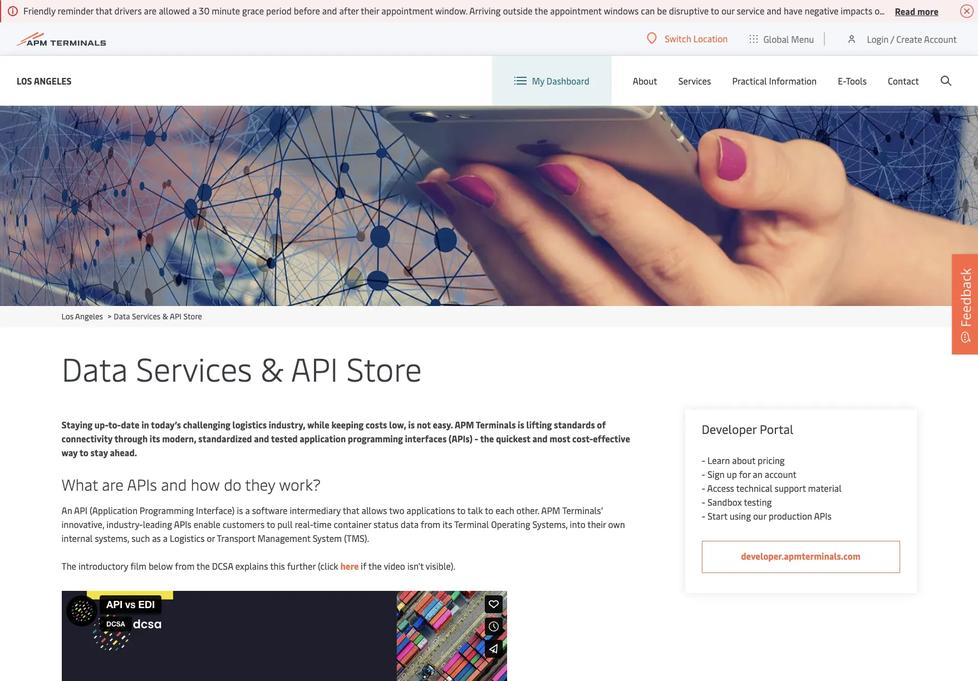 Task type: vqa. For each thing, say whether or not it's contained in the screenshot.
MSC
no



Task type: locate. For each thing, give the bounding box(es) containing it.
about
[[732, 454, 755, 466]]

2 horizontal spatial api
[[291, 346, 338, 390]]

0 horizontal spatial api
[[74, 504, 87, 517]]

is up the customers
[[237, 504, 243, 517]]

1 horizontal spatial that
[[343, 504, 359, 517]]

intermediary
[[290, 504, 341, 517]]

apis down material
[[814, 510, 831, 522]]

disruptive
[[669, 4, 709, 17]]

this
[[270, 560, 285, 572]]

30
[[199, 4, 210, 17]]

1 horizontal spatial apm
[[541, 504, 560, 517]]

apm up systems,
[[541, 504, 560, 517]]

to down connectivity
[[79, 446, 88, 459]]

data
[[401, 518, 419, 530]]

0 horizontal spatial apis
[[127, 474, 157, 495]]

- learn about pricing - sign up for an account - access technical support material - sandbox testing - start using our production apis
[[702, 454, 842, 522]]

appointment left windows at the right
[[550, 4, 602, 17]]

a right the 'as'
[[163, 532, 168, 544]]

each
[[496, 504, 514, 517]]

apis up 'logistics' in the bottom left of the page
[[174, 518, 191, 530]]

1 horizontal spatial a
[[192, 4, 197, 17]]

an api (application programming interface) is a software intermediary that allows two applications to talk to each other. apm terminals' innovative, industry-leading apis enable customers to pull real-time container status data from its terminal operating systems, into their own internal systems, such as a logistics or transport management system (tms).
[[62, 504, 625, 544]]

practical
[[732, 75, 767, 87]]

its down applications at left
[[443, 518, 452, 530]]

1 horizontal spatial is
[[408, 419, 415, 431]]

0 vertical spatial from
[[421, 518, 440, 530]]

2 horizontal spatial apis
[[814, 510, 831, 522]]

0 horizontal spatial on
[[875, 4, 885, 17]]

management
[[257, 532, 310, 544]]

1 horizontal spatial on
[[960, 4, 970, 17]]

programming
[[348, 433, 403, 445]]

on left tim at the right of the page
[[960, 4, 970, 17]]

1 horizontal spatial their
[[587, 518, 606, 530]]

who
[[916, 4, 933, 17]]

tested
[[271, 433, 298, 445]]

my dashboard
[[532, 75, 589, 87]]

1 drivers from the left
[[114, 4, 142, 17]]

allowed
[[159, 4, 190, 17]]

apis inside - learn about pricing - sign up for an account - access technical support material - sandbox testing - start using our production apis
[[814, 510, 831, 522]]

(click
[[318, 560, 338, 572]]

2 horizontal spatial a
[[245, 504, 250, 517]]

to inside staying up-to-date in today's challenging logistics industry, while keeping costs low, is not easy. apm terminals is lifting standards of connectivity through its modern, standardized and tested application programming interfaces (apis) - the quickest and most cost-effective way to stay ahead.
[[79, 446, 88, 459]]

outside
[[503, 4, 533, 17]]

0 vertical spatial los
[[17, 74, 32, 87]]

a for is
[[245, 504, 250, 517]]

2 horizontal spatial is
[[518, 419, 524, 431]]

friendly reminder that drivers are allowed a 30 minute grace period before and after their appointment window. arriving outside the appointment windows can be disruptive to our service and have negative impacts on drivers who arrive on tim
[[23, 4, 978, 17]]

1 horizontal spatial angeles
[[75, 311, 103, 322]]

1 horizontal spatial our
[[753, 510, 766, 522]]

appointment left window.
[[381, 4, 433, 17]]

1 vertical spatial a
[[245, 504, 250, 517]]

arrive
[[935, 4, 958, 17]]

a left 30
[[192, 4, 197, 17]]

are up (application
[[102, 474, 124, 495]]

0 vertical spatial apm
[[455, 419, 474, 431]]

easy.
[[433, 419, 453, 431]]

0 vertical spatial los angeles link
[[17, 74, 72, 88]]

apm inside an api (application programming interface) is a software intermediary that allows two applications to talk to each other. apm terminals' innovative, industry-leading apis enable customers to pull real-time container status data from its terminal operating systems, into their own internal systems, such as a logistics or transport management system (tms).
[[541, 504, 560, 517]]

introductory
[[78, 560, 128, 572]]

0 horizontal spatial that
[[96, 4, 112, 17]]

- left sandbox
[[702, 496, 705, 508]]

0 horizontal spatial appointment
[[381, 4, 433, 17]]

using
[[730, 510, 751, 522]]

1 horizontal spatial its
[[443, 518, 452, 530]]

(apis)
[[449, 433, 473, 445]]

1 horizontal spatial from
[[421, 518, 440, 530]]

2 appointment from the left
[[550, 4, 602, 17]]

apis up programming
[[127, 474, 157, 495]]

apis inside an api (application programming interface) is a software intermediary that allows two applications to talk to each other. apm terminals' innovative, industry-leading apis enable customers to pull real-time container status data from its terminal operating systems, into their own internal systems, such as a logistics or transport management system (tms).
[[174, 518, 191, 530]]

0 horizontal spatial our
[[721, 4, 735, 17]]

switch
[[665, 32, 691, 45]]

1 vertical spatial services
[[132, 311, 160, 322]]

negative
[[805, 4, 839, 17]]

are left allowed
[[144, 4, 157, 17]]

- right (apis)
[[475, 433, 478, 445]]

0 vertical spatial its
[[150, 433, 160, 445]]

to-
[[108, 419, 121, 431]]

from right below
[[175, 560, 194, 572]]

drivers left who
[[887, 4, 914, 17]]

0 horizontal spatial angeles
[[34, 74, 72, 87]]

to
[[711, 4, 719, 17], [79, 446, 88, 459], [457, 504, 465, 517], [485, 504, 493, 517], [267, 518, 275, 530]]

developer
[[702, 421, 757, 438]]

0 vertical spatial their
[[361, 4, 379, 17]]

interfaces
[[405, 433, 447, 445]]

e-
[[838, 75, 846, 87]]

1 vertical spatial angeles
[[75, 311, 103, 322]]

the inside staying up-to-date in today's challenging logistics industry, while keeping costs low, is not easy. apm terminals is lifting standards of connectivity through its modern, standardized and tested application programming interfaces (apis) - the quickest and most cost-effective way to stay ahead.
[[480, 433, 494, 445]]

0 horizontal spatial a
[[163, 532, 168, 544]]

stay
[[90, 446, 108, 459]]

tools
[[846, 75, 867, 87]]

the left dcsa
[[196, 560, 210, 572]]

2 vertical spatial a
[[163, 532, 168, 544]]

before
[[294, 4, 320, 17]]

the introductory film below from the dcsa explains this further (click here if the video isn't visible).
[[62, 560, 455, 572]]

2 vertical spatial api
[[74, 504, 87, 517]]

0 horizontal spatial from
[[175, 560, 194, 572]]

drivers
[[114, 4, 142, 17], [887, 4, 914, 17]]

lifting
[[526, 419, 552, 431]]

transport
[[217, 532, 255, 544]]

is
[[408, 419, 415, 431], [518, 419, 524, 431], [237, 504, 243, 517]]

1 vertical spatial our
[[753, 510, 766, 522]]

1 vertical spatial from
[[175, 560, 194, 572]]

industry,
[[269, 419, 305, 431]]

our left service
[[721, 4, 735, 17]]

visible).
[[426, 560, 455, 572]]

is left not
[[408, 419, 415, 431]]

/
[[891, 33, 894, 45]]

services
[[678, 75, 711, 87], [132, 311, 160, 322], [136, 346, 252, 390]]

data right the > on the left top
[[114, 311, 130, 322]]

is up the quickest
[[518, 419, 524, 431]]

period
[[266, 4, 292, 17]]

0 horizontal spatial are
[[102, 474, 124, 495]]

1 vertical spatial store
[[346, 346, 422, 390]]

global menu button
[[739, 22, 825, 55]]

0 horizontal spatial is
[[237, 504, 243, 517]]

customers
[[223, 518, 265, 530]]

1 vertical spatial los
[[62, 311, 74, 322]]

- left sign
[[702, 468, 705, 480]]

0 vertical spatial api
[[170, 311, 181, 322]]

a for allowed
[[192, 4, 197, 17]]

data down the > on the left top
[[62, 346, 128, 390]]

the down the terminals
[[480, 433, 494, 445]]

drivers left allowed
[[114, 4, 142, 17]]

the
[[535, 4, 548, 17], [480, 433, 494, 445], [196, 560, 210, 572], [368, 560, 382, 572]]

from down applications at left
[[421, 518, 440, 530]]

1 vertical spatial their
[[587, 518, 606, 530]]

a
[[192, 4, 197, 17], [245, 504, 250, 517], [163, 532, 168, 544]]

0 vertical spatial a
[[192, 4, 197, 17]]

application
[[300, 433, 346, 445]]

data
[[114, 311, 130, 322], [62, 346, 128, 390]]

practical information
[[732, 75, 817, 87]]

1 on from the left
[[875, 4, 885, 17]]

our down testing
[[753, 510, 766, 522]]

1 vertical spatial its
[[443, 518, 452, 530]]

allows
[[362, 504, 387, 517]]

production
[[769, 510, 812, 522]]

systems,
[[95, 532, 129, 544]]

1 horizontal spatial drivers
[[887, 4, 914, 17]]

0 vertical spatial services
[[678, 75, 711, 87]]

on right "impacts"
[[875, 4, 885, 17]]

0 horizontal spatial its
[[150, 433, 160, 445]]

access
[[707, 482, 734, 494]]

way
[[62, 446, 78, 459]]

its inside staying up-to-date in today's challenging logistics industry, while keeping costs low, is not easy. apm terminals is lifting standards of connectivity through its modern, standardized and tested application programming interfaces (apis) - the quickest and most cost-effective way to stay ahead.
[[150, 433, 160, 445]]

apm
[[455, 419, 474, 431], [541, 504, 560, 517]]

terminals
[[476, 419, 516, 431]]

feedback
[[956, 268, 975, 327]]

0 vertical spatial data
[[114, 311, 130, 322]]

1 horizontal spatial apis
[[174, 518, 191, 530]]

login / create account
[[867, 33, 957, 45]]

1 horizontal spatial appointment
[[550, 4, 602, 17]]

services button
[[678, 56, 711, 106]]

up
[[727, 468, 737, 480]]

1 vertical spatial that
[[343, 504, 359, 517]]

our inside - learn about pricing - sign up for an account - access technical support material - sandbox testing - start using our production apis
[[753, 510, 766, 522]]

- left 'learn'
[[702, 454, 705, 466]]

that up container
[[343, 504, 359, 517]]

be
[[657, 4, 667, 17]]

0 horizontal spatial store
[[183, 311, 202, 322]]

1 horizontal spatial are
[[144, 4, 157, 17]]

0 horizontal spatial los
[[17, 74, 32, 87]]

to down software on the bottom left of page
[[267, 518, 275, 530]]

up-
[[95, 419, 108, 431]]

its down today's
[[150, 433, 160, 445]]

1 horizontal spatial store
[[346, 346, 422, 390]]

0 vertical spatial our
[[721, 4, 735, 17]]

api inside an api (application programming interface) is a software intermediary that allows two applications to talk to each other. apm terminals' innovative, industry-leading apis enable customers to pull real-time container status data from its terminal operating systems, into their own internal systems, such as a logistics or transport management system (tms).
[[74, 504, 87, 517]]

(tms).
[[344, 532, 369, 544]]

apm terminals api - data transfer image
[[0, 106, 978, 306]]

developer.apmterminals.com link
[[702, 541, 900, 573]]

los inside 'link'
[[17, 74, 32, 87]]

our
[[721, 4, 735, 17], [753, 510, 766, 522]]

1 horizontal spatial api
[[170, 311, 181, 322]]

service
[[737, 4, 765, 17]]

a up the customers
[[245, 504, 250, 517]]

status
[[373, 518, 398, 530]]

1 horizontal spatial los
[[62, 311, 74, 322]]

their right into
[[587, 518, 606, 530]]

(application
[[90, 504, 137, 517]]

technical
[[736, 482, 772, 494]]

1 vertical spatial apm
[[541, 504, 560, 517]]

that
[[96, 4, 112, 17], [343, 504, 359, 517]]

windows
[[604, 4, 639, 17]]

enable
[[194, 518, 220, 530]]

0 vertical spatial that
[[96, 4, 112, 17]]

the
[[62, 560, 76, 572]]

0 vertical spatial angeles
[[34, 74, 72, 87]]

date
[[121, 419, 140, 431]]

0 horizontal spatial apm
[[455, 419, 474, 431]]

0 vertical spatial &
[[162, 311, 168, 322]]

time
[[313, 518, 332, 530]]

the right outside
[[535, 4, 548, 17]]

are
[[144, 4, 157, 17], [102, 474, 124, 495]]

that right reminder
[[96, 4, 112, 17]]

store
[[183, 311, 202, 322], [346, 346, 422, 390]]

angeles for los angeles
[[34, 74, 72, 87]]

0 horizontal spatial drivers
[[114, 4, 142, 17]]

apm up (apis)
[[455, 419, 474, 431]]

sandbox
[[707, 496, 742, 508]]

los for los angeles > data services & api store
[[62, 311, 74, 322]]

their right the after
[[361, 4, 379, 17]]

0 vertical spatial are
[[144, 4, 157, 17]]

1 horizontal spatial &
[[260, 346, 284, 390]]

0 vertical spatial store
[[183, 311, 202, 322]]



Task type: describe. For each thing, give the bounding box(es) containing it.
close alert image
[[960, 4, 974, 18]]

developer.apmterminals.com
[[741, 550, 860, 562]]

1 appointment from the left
[[381, 4, 433, 17]]

to right talk
[[485, 504, 493, 517]]

industry-
[[106, 518, 143, 530]]

further
[[287, 560, 316, 572]]

apis for an api (application programming interface) is a software intermediary that allows two applications to talk to each other. apm terminals' innovative, industry-leading apis enable customers to pull real-time container status data from its terminal operating systems, into their own internal systems, such as a logistics or transport management system (tms).
[[174, 518, 191, 530]]

reminder
[[58, 4, 94, 17]]

an
[[62, 504, 72, 517]]

for
[[739, 468, 751, 480]]

and up programming
[[161, 474, 187, 495]]

costs
[[366, 419, 387, 431]]

1 vertical spatial &
[[260, 346, 284, 390]]

standardized
[[198, 433, 252, 445]]

account
[[765, 468, 797, 480]]

dcsa
[[212, 560, 233, 572]]

read more button
[[895, 4, 939, 18]]

isn't
[[407, 560, 424, 572]]

- left start
[[702, 510, 705, 522]]

to right disruptive
[[711, 4, 719, 17]]

to left talk
[[457, 504, 465, 517]]

is inside an api (application programming interface) is a software intermediary that allows two applications to talk to each other. apm terminals' innovative, industry-leading apis enable customers to pull real-time container status data from its terminal operating systems, into their own internal systems, such as a logistics or transport management system (tms).
[[237, 504, 243, 517]]

impacts
[[841, 4, 872, 17]]

1 vertical spatial api
[[291, 346, 338, 390]]

film
[[130, 560, 146, 572]]

while
[[307, 419, 329, 431]]

of
[[597, 419, 606, 431]]

friendly
[[23, 4, 56, 17]]

ahead.
[[110, 446, 137, 459]]

staying up-to-date in today's challenging logistics industry, while keeping costs low, is not easy. apm terminals is lifting standards of connectivity through its modern, standardized and tested application programming interfaces (apis) - the quickest and most cost-effective way to stay ahead.
[[62, 419, 630, 459]]

standards
[[554, 419, 595, 431]]

staying
[[62, 419, 93, 431]]

container
[[334, 518, 371, 530]]

practical information button
[[732, 56, 817, 106]]

apm inside staying up-to-date in today's challenging logistics industry, while keeping costs low, is not easy. apm terminals is lifting standards of connectivity through its modern, standardized and tested application programming interfaces (apis) - the quickest and most cost-effective way to stay ahead.
[[455, 419, 474, 431]]

2 drivers from the left
[[887, 4, 914, 17]]

learn
[[707, 454, 730, 466]]

0 horizontal spatial their
[[361, 4, 379, 17]]

work?
[[279, 474, 321, 495]]

grace
[[242, 4, 264, 17]]

testing
[[744, 496, 772, 508]]

arriving
[[469, 4, 501, 17]]

feedback button
[[952, 254, 978, 355]]

through
[[114, 433, 148, 445]]

most
[[550, 433, 570, 445]]

- inside staying up-to-date in today's challenging logistics industry, while keeping costs low, is not easy. apm terminals is lifting standards of connectivity through its modern, standardized and tested application programming interfaces (apis) - the quickest and most cost-effective way to stay ahead.
[[475, 433, 478, 445]]

1 vertical spatial are
[[102, 474, 124, 495]]

from inside an api (application programming interface) is a software intermediary that allows two applications to talk to each other. apm terminals' innovative, industry-leading apis enable customers to pull real-time container status data from its terminal operating systems, into their own internal systems, such as a logistics or transport management system (tms).
[[421, 518, 440, 530]]

los for los angeles
[[17, 74, 32, 87]]

and left the after
[[322, 4, 337, 17]]

contact button
[[888, 56, 919, 106]]

my
[[532, 75, 544, 87]]

and down logistics
[[254, 433, 269, 445]]

tim
[[972, 4, 978, 17]]

contact
[[888, 75, 919, 87]]

own
[[608, 518, 625, 530]]

how
[[191, 474, 220, 495]]

can
[[641, 4, 655, 17]]

the right if at bottom left
[[368, 560, 382, 572]]

0 horizontal spatial &
[[162, 311, 168, 322]]

after
[[339, 4, 359, 17]]

and down lifting
[[532, 433, 548, 445]]

and left have
[[767, 4, 782, 17]]

an
[[753, 468, 763, 480]]

they
[[245, 474, 275, 495]]

login / create account link
[[846, 22, 957, 55]]

real-
[[295, 518, 313, 530]]

leading
[[143, 518, 172, 530]]

login
[[867, 33, 889, 45]]

e-tools
[[838, 75, 867, 87]]

1 vertical spatial data
[[62, 346, 128, 390]]

video
[[384, 560, 405, 572]]

low,
[[389, 419, 406, 431]]

that inside an api (application programming interface) is a software intermediary that allows two applications to talk to each other. apm terminals' innovative, industry-leading apis enable customers to pull real-time container status data from its terminal operating systems, into their own internal systems, such as a logistics or transport management system (tms).
[[343, 504, 359, 517]]

window.
[[435, 4, 467, 17]]

- left access
[[702, 482, 705, 494]]

applications
[[407, 504, 455, 517]]

cost-
[[572, 433, 593, 445]]

system
[[313, 532, 342, 544]]

what
[[62, 474, 98, 495]]

explains
[[235, 560, 268, 572]]

two
[[389, 504, 404, 517]]

material
[[808, 482, 842, 494]]

e-tools button
[[838, 56, 867, 106]]

internal
[[62, 532, 93, 544]]

menu
[[791, 33, 814, 45]]

effective
[[593, 433, 630, 445]]

2 vertical spatial services
[[136, 346, 252, 390]]

their inside an api (application programming interface) is a software intermediary that allows two applications to talk to each other. apm terminals' innovative, industry-leading apis enable customers to pull real-time container status data from its terminal operating systems, into their own internal systems, such as a logistics or transport management system (tms).
[[587, 518, 606, 530]]

account
[[924, 33, 957, 45]]

apis for - learn about pricing - sign up for an account - access technical support material - sandbox testing - start using our production apis
[[814, 510, 831, 522]]

2 on from the left
[[960, 4, 970, 17]]

innovative,
[[62, 518, 104, 530]]

its inside an api (application programming interface) is a software intermediary that allows two applications to talk to each other. apm terminals' innovative, industry-leading apis enable customers to pull real-time container status data from its terminal operating systems, into their own internal systems, such as a logistics or transport management system (tms).
[[443, 518, 452, 530]]

systems,
[[532, 518, 568, 530]]

challenging
[[183, 419, 230, 431]]

data services & api store
[[62, 346, 422, 390]]

in
[[142, 419, 149, 431]]

angeles for los angeles > data services & api store
[[75, 311, 103, 322]]

have
[[784, 4, 802, 17]]

what are apis and how do they work?
[[62, 474, 321, 495]]

switch location
[[665, 32, 728, 45]]

1 vertical spatial los angeles link
[[62, 311, 103, 322]]

read
[[895, 5, 915, 17]]

location
[[693, 32, 728, 45]]

information
[[769, 75, 817, 87]]



